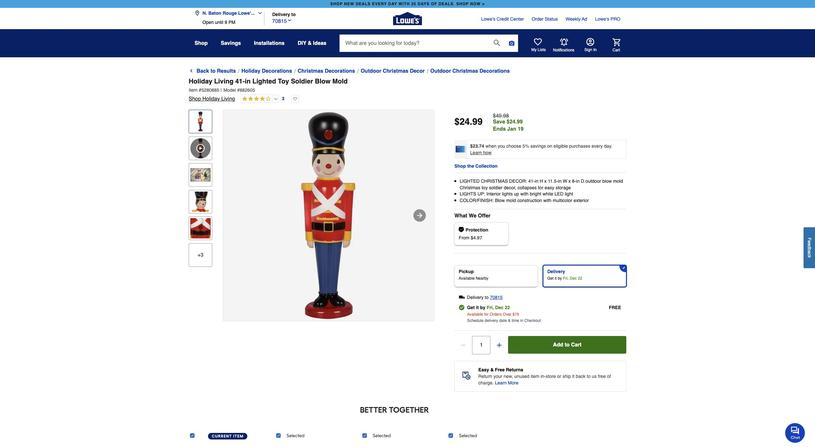 Task type: locate. For each thing, give the bounding box(es) containing it.
1 vertical spatial for
[[484, 312, 489, 317]]

0 horizontal spatial blow
[[315, 78, 331, 85]]

8-
[[572, 179, 576, 184]]

learn down $23.74
[[470, 150, 482, 155]]

0 horizontal spatial learn
[[470, 150, 482, 155]]

together
[[389, 406, 429, 415]]

0 horizontal spatial 41-
[[235, 78, 245, 85]]

shop down open
[[195, 40, 208, 46]]

chevron down image down delivery to
[[287, 18, 292, 23]]

1 vertical spatial dec
[[495, 305, 504, 311]]

holiday down the back at top left
[[189, 78, 212, 85]]

None search field
[[340, 34, 519, 57]]

lowe's
[[482, 16, 496, 22], [595, 16, 610, 22]]

1 horizontal spatial x
[[569, 179, 571, 184]]

2 e from the top
[[807, 243, 813, 246]]

available inside pickup available nearby
[[459, 276, 475, 281]]

1 horizontal spatial mold
[[613, 179, 623, 184]]

0 horizontal spatial x
[[545, 179, 547, 184]]

back
[[576, 374, 586, 379]]

holiday inside holiday living 41-in lighted toy soldier blow mold item # 5280885 | model # 882605
[[189, 78, 212, 85]]

blow down christmas decorations
[[315, 78, 331, 85]]

0 vertical spatial learn
[[470, 150, 482, 155]]

1 vertical spatial holiday
[[189, 78, 212, 85]]

0 vertical spatial blow
[[315, 78, 331, 85]]

1 decorations from the left
[[262, 68, 292, 74]]

24
[[460, 116, 470, 127]]

holiday up "lighted"
[[242, 68, 261, 74]]

70815 button up "orders"
[[490, 294, 503, 302]]

holiday down "5280885"
[[203, 96, 220, 102]]

0 horizontal spatial selected
[[287, 433, 305, 439]]

save
[[493, 119, 505, 125]]

cart inside button
[[571, 342, 582, 348]]

shop down item
[[189, 96, 201, 102]]

2 x from the left
[[569, 179, 571, 184]]

available inside get it by fri, dec 22 available for orders over $79 schedule delivery date & time in checkout
[[467, 312, 483, 317]]

delivery for delivery get it by fri, dec 22
[[548, 269, 565, 274]]

0 vertical spatial shop
[[195, 40, 208, 46]]

decorations up toy
[[262, 68, 292, 74]]

shop new deals every day with 25 days of deals. shop now > link
[[329, 0, 486, 8]]

0 horizontal spatial |
[[221, 88, 222, 93]]

0 horizontal spatial lowe's
[[482, 16, 496, 22]]

it inside easy & free returns return your new, unused item in-store or ship it back to us free of charge.
[[573, 374, 575, 379]]

1 horizontal spatial decorations
[[325, 68, 355, 74]]

1 horizontal spatial it
[[555, 276, 557, 281]]

1 horizontal spatial 41-
[[529, 179, 535, 184]]

1 shop from the left
[[330, 2, 343, 6]]

882605
[[240, 88, 255, 93]]

1 horizontal spatial for
[[538, 185, 544, 190]]

it inside delivery get it by fri, dec 22
[[555, 276, 557, 281]]

1 vertical spatial by
[[480, 305, 486, 311]]

k
[[807, 256, 813, 258]]

decorations for holiday decorations
[[262, 68, 292, 74]]

+3
[[198, 252, 204, 258]]

decorations down search image
[[480, 68, 510, 74]]

choose
[[507, 144, 521, 149]]

checkout
[[525, 319, 541, 323]]

1 vertical spatial &
[[508, 319, 511, 323]]

decorations inside "link"
[[480, 68, 510, 74]]

0 vertical spatial holiday
[[242, 68, 261, 74]]

delivery for delivery to 70815
[[467, 295, 484, 300]]

41- inside 'lighted christmas decor: 41-in h x 11.5-in w x 8-in d outdoor blow mold christmas toy soldier decor, collapses for easy storage lights up: interior lights up with bright white led light color/finish: blow mold construction with multicolor exterior'
[[529, 179, 535, 184]]

9
[[225, 20, 227, 25]]

by inside get it by fri, dec 22 available for orders over $79 schedule delivery date & time in checkout
[[480, 305, 486, 311]]

2 vertical spatial it
[[573, 374, 575, 379]]

christmas inside 'lighted christmas decor: 41-in h x 11.5-in w x 8-in d outdoor blow mold christmas toy soldier decor, collapses for easy storage lights up: interior lights up with bright white led light color/finish: blow mold construction with multicolor exterior'
[[460, 185, 481, 190]]

shop left now
[[457, 2, 469, 6]]

weekly ad
[[566, 16, 588, 22]]

1 vertical spatial chevron down image
[[287, 18, 292, 23]]

shop new deals every day with 25 days of deals. shop now >
[[330, 2, 485, 6]]

living up model
[[214, 78, 234, 85]]

22 inside delivery get it by fri, dec 22
[[578, 276, 583, 281]]

of
[[607, 374, 611, 379]]

lowe'...
[[238, 10, 255, 16]]

0 vertical spatial |
[[221, 88, 222, 93]]

&
[[308, 40, 312, 46], [508, 319, 511, 323], [491, 367, 494, 373]]

2 decorations from the left
[[325, 68, 355, 74]]

protection from $4.97
[[459, 228, 489, 241]]

| right 99
[[487, 116, 489, 127]]

lowe's inside "link"
[[482, 16, 496, 22]]

shop left new
[[330, 2, 343, 6]]

blow down interior on the top of the page
[[495, 198, 505, 203]]

e up b
[[807, 243, 813, 246]]

0 horizontal spatial 22
[[505, 305, 510, 311]]

available up schedule
[[467, 312, 483, 317]]

0 horizontal spatial &
[[308, 40, 312, 46]]

1 vertical spatial cart
[[571, 342, 582, 348]]

available down the pickup
[[459, 276, 475, 281]]

70815 up "orders"
[[490, 295, 503, 300]]

holiday decorations
[[242, 68, 292, 74]]

1 vertical spatial it
[[476, 305, 479, 311]]

unused
[[515, 374, 530, 379]]

shop inside shop the collection link
[[455, 164, 466, 169]]

2 vertical spatial shop
[[455, 164, 466, 169]]

shop the collection
[[455, 164, 498, 169]]

0 vertical spatial living
[[214, 78, 234, 85]]

delivery
[[272, 12, 290, 17], [548, 269, 565, 274], [467, 295, 484, 300]]

option group containing pickup
[[452, 263, 629, 290]]

2 outdoor from the left
[[431, 68, 451, 74]]

& left "time"
[[508, 319, 511, 323]]

search image
[[494, 39, 501, 46]]

1 horizontal spatial outdoor
[[431, 68, 451, 74]]

x right h
[[545, 179, 547, 184]]

70815 down delivery to
[[272, 18, 287, 24]]

0 vertical spatial by
[[558, 276, 562, 281]]

| inside holiday living 41-in lighted toy soldier blow mold item # 5280885 | model # 882605
[[221, 88, 222, 93]]

by inside delivery get it by fri, dec 22
[[558, 276, 562, 281]]

with down collapses
[[521, 191, 529, 197]]

free
[[609, 305, 621, 311]]

1 horizontal spatial lowe's
[[595, 16, 610, 22]]

for down h
[[538, 185, 544, 190]]

1 x from the left
[[545, 179, 547, 184]]

with
[[521, 191, 529, 197], [544, 198, 552, 203]]

get
[[548, 276, 554, 281], [467, 305, 475, 311]]

in up 882605
[[245, 78, 251, 85]]

& inside easy & free returns return your new, unused item in-store or ship it back to us free of charge.
[[491, 367, 494, 373]]

what
[[455, 213, 468, 219]]

outdoor for outdoor christmas decorations
[[431, 68, 451, 74]]

lowe's left the credit
[[482, 16, 496, 22]]

0 vertical spatial &
[[308, 40, 312, 46]]

your
[[494, 374, 503, 379]]

2 horizontal spatial selected
[[459, 433, 477, 439]]

1 vertical spatial 70815
[[490, 295, 503, 300]]

n.
[[203, 10, 207, 16]]

better together heading
[[189, 405, 600, 416]]

0 horizontal spatial cart
[[571, 342, 582, 348]]

cart down the lowe's home improvement cart icon
[[613, 48, 620, 52]]

1 horizontal spatial #
[[237, 88, 240, 93]]

0 vertical spatial fri,
[[563, 276, 569, 281]]

0 horizontal spatial #
[[199, 88, 202, 93]]

dec
[[570, 276, 577, 281], [495, 305, 504, 311]]

delivery to 70815
[[467, 295, 503, 300]]

to for add to cart
[[565, 342, 570, 348]]

70815 button
[[272, 17, 292, 25], [490, 294, 503, 302]]

mold down lights
[[506, 198, 516, 203]]

e up the "d"
[[807, 241, 813, 243]]

n. baton rouge lowe'...
[[203, 10, 255, 16]]

1 vertical spatial 22
[[505, 305, 510, 311]]

x left 8- on the top
[[569, 179, 571, 184]]

in right "time"
[[520, 319, 524, 323]]

order status link
[[532, 16, 558, 22]]

1 horizontal spatial cart
[[613, 48, 620, 52]]

0 horizontal spatial with
[[521, 191, 529, 197]]

0 horizontal spatial get
[[467, 305, 475, 311]]

0 horizontal spatial for
[[484, 312, 489, 317]]

we
[[469, 213, 477, 219]]

living down model
[[221, 96, 235, 102]]

holiday decorations link
[[242, 67, 292, 75]]

new,
[[504, 374, 513, 379]]

get inside get it by fri, dec 22 available for orders over $79 schedule delivery date & time in checkout
[[467, 305, 475, 311]]

to inside button
[[565, 342, 570, 348]]

in inside holiday living 41-in lighted toy soldier blow mold item # 5280885 | model # 882605
[[245, 78, 251, 85]]

h
[[540, 179, 543, 184]]

learn down your
[[495, 381, 507, 386]]

camera image
[[509, 40, 515, 47]]

in-
[[541, 374, 546, 379]]

installations button
[[254, 37, 285, 49]]

70815 button up installations 'button'
[[272, 17, 292, 25]]

0 horizontal spatial it
[[476, 305, 479, 311]]

outdoor
[[361, 68, 382, 74], [431, 68, 451, 74]]

1 horizontal spatial 22
[[578, 276, 583, 281]]

decorations for christmas decorations
[[325, 68, 355, 74]]

2 selected from the left
[[373, 433, 391, 439]]

0 horizontal spatial 70815
[[272, 18, 287, 24]]

2 horizontal spatial &
[[508, 319, 511, 323]]

0 horizontal spatial delivery
[[272, 12, 290, 17]]

ideas
[[313, 40, 327, 46]]

to for delivery to
[[292, 12, 296, 17]]

for up 'delivery' on the right of page
[[484, 312, 489, 317]]

with down white at the right
[[544, 198, 552, 203]]

mold right blow
[[613, 179, 623, 184]]

decor
[[410, 68, 425, 74]]

.
[[470, 116, 473, 127]]

0 horizontal spatial fri,
[[487, 305, 494, 311]]

mold
[[333, 78, 348, 85]]

cart right the add
[[571, 342, 582, 348]]

& left free
[[491, 367, 494, 373]]

1 vertical spatial with
[[544, 198, 552, 203]]

1 vertical spatial 41-
[[529, 179, 535, 184]]

1 vertical spatial shop
[[189, 96, 201, 102]]

shop holiday living
[[189, 96, 235, 102]]

0 vertical spatial cart
[[613, 48, 620, 52]]

$49.98
[[493, 113, 509, 119]]

shop left the
[[455, 164, 466, 169]]

when
[[486, 144, 497, 149]]

e
[[807, 241, 813, 243], [807, 243, 813, 246]]

location image
[[195, 10, 200, 16]]

learn more link
[[495, 380, 519, 386]]

protection plan filled image
[[459, 227, 464, 233]]

lowe's credit center link
[[482, 16, 524, 22]]

holiday living 41-in lighted toy soldier blow mold item # 5280885 | model # 882605
[[189, 78, 348, 93]]

41- inside holiday living 41-in lighted toy soldier blow mold item # 5280885 | model # 882605
[[235, 78, 245, 85]]

3 decorations from the left
[[480, 68, 510, 74]]

1 horizontal spatial learn
[[495, 381, 507, 386]]

fri,
[[563, 276, 569, 281], [487, 305, 494, 311]]

1 vertical spatial get
[[467, 305, 475, 311]]

0 vertical spatial available
[[459, 276, 475, 281]]

0 horizontal spatial decorations
[[262, 68, 292, 74]]

1 vertical spatial |
[[487, 116, 489, 127]]

savings
[[221, 40, 241, 46]]

# right item
[[199, 88, 202, 93]]

1 horizontal spatial &
[[491, 367, 494, 373]]

1 vertical spatial delivery
[[548, 269, 565, 274]]

diy & ideas
[[298, 40, 327, 46]]

# right model
[[237, 88, 240, 93]]

0 vertical spatial mold
[[613, 179, 623, 184]]

0 vertical spatial 70815
[[272, 18, 287, 24]]

0 vertical spatial chevron down image
[[255, 10, 263, 16]]

order status
[[532, 16, 558, 22]]

free
[[598, 374, 606, 379]]

to
[[292, 12, 296, 17], [211, 68, 216, 74], [485, 295, 489, 300], [565, 342, 570, 348], [587, 374, 591, 379]]

multicolor
[[553, 198, 573, 203]]

1 horizontal spatial dec
[[570, 276, 577, 281]]

holiday living  #882605 - thumbnail2 image
[[190, 165, 211, 185]]

purchases
[[569, 144, 591, 149]]

1 horizontal spatial shop
[[457, 2, 469, 6]]

add to cart button
[[508, 336, 627, 354]]

holiday living  #882605 - thumbnail image
[[190, 111, 211, 132]]

0 vertical spatial 70815 button
[[272, 17, 292, 25]]

my lists
[[532, 48, 546, 52]]

2 horizontal spatial decorations
[[480, 68, 510, 74]]

1 horizontal spatial selected
[[373, 433, 391, 439]]

>
[[482, 2, 485, 6]]

1 horizontal spatial get
[[548, 276, 554, 281]]

holiday
[[242, 68, 261, 74], [189, 78, 212, 85], [203, 96, 220, 102]]

storage
[[556, 185, 571, 190]]

Search Query text field
[[340, 35, 489, 52]]

0 vertical spatial it
[[555, 276, 557, 281]]

1 vertical spatial mold
[[506, 198, 516, 203]]

delivery inside delivery get it by fri, dec 22
[[548, 269, 565, 274]]

0 horizontal spatial by
[[480, 305, 486, 311]]

2 horizontal spatial it
[[573, 374, 575, 379]]

1 outdoor from the left
[[361, 68, 382, 74]]

order
[[532, 16, 544, 22]]

0 horizontal spatial shop
[[330, 2, 343, 6]]

1 vertical spatial 70815 button
[[490, 294, 503, 302]]

free
[[495, 367, 505, 373]]

chevron down image left delivery to
[[255, 10, 263, 16]]

returns
[[506, 367, 524, 373]]

2 vertical spatial delivery
[[467, 295, 484, 300]]

with
[[399, 2, 410, 6]]

1 horizontal spatial 70815
[[490, 295, 503, 300]]

|
[[221, 88, 222, 93], [487, 116, 489, 127]]

& inside button
[[308, 40, 312, 46]]

1 horizontal spatial by
[[558, 276, 562, 281]]

0 horizontal spatial dec
[[495, 305, 504, 311]]

0 vertical spatial for
[[538, 185, 544, 190]]

22 inside get it by fri, dec 22 available for orders over $79 schedule delivery date & time in checkout
[[505, 305, 510, 311]]

to inside "link"
[[211, 68, 216, 74]]

outdoor inside "link"
[[431, 68, 451, 74]]

decorations up 'mold'
[[325, 68, 355, 74]]

for inside get it by fri, dec 22 available for orders over $79 schedule delivery date & time in checkout
[[484, 312, 489, 317]]

heart outline image
[[291, 95, 299, 103]]

1 horizontal spatial blow
[[495, 198, 505, 203]]

1 vertical spatial available
[[467, 312, 483, 317]]

led
[[555, 191, 564, 197]]

2 # from the left
[[237, 88, 240, 93]]

it inside get it by fri, dec 22 available for orders over $79 schedule delivery date & time in checkout
[[476, 305, 479, 311]]

0 vertical spatial delivery
[[272, 12, 290, 17]]

41- up collapses
[[529, 179, 535, 184]]

0 vertical spatial dec
[[570, 276, 577, 281]]

| left model
[[221, 88, 222, 93]]

back to results
[[197, 68, 236, 74]]

1 lowe's from the left
[[482, 16, 496, 22]]

0 vertical spatial 22
[[578, 276, 583, 281]]

open until 9 pm
[[203, 20, 235, 25]]

lowe's left the pro
[[595, 16, 610, 22]]

fri, inside get it by fri, dec 22 available for orders over $79 schedule delivery date & time in checkout
[[487, 305, 494, 311]]

0 vertical spatial get
[[548, 276, 554, 281]]

41- up 882605
[[235, 78, 245, 85]]

1 horizontal spatial delivery
[[467, 295, 484, 300]]

to for delivery to 70815
[[485, 295, 489, 300]]

day
[[388, 2, 397, 6]]

living inside holiday living 41-in lighted toy soldier blow mold item # 5280885 | model # 882605
[[214, 78, 234, 85]]

1 vertical spatial fri,
[[487, 305, 494, 311]]

1 horizontal spatial fri,
[[563, 276, 569, 281]]

$24.99
[[507, 119, 523, 125]]

option group
[[452, 263, 629, 290]]

in left d
[[576, 179, 580, 184]]

store
[[546, 374, 556, 379]]

ad
[[582, 16, 588, 22]]

lowe's home improvement notification center image
[[560, 38, 568, 46]]

2 lowe's from the left
[[595, 16, 610, 22]]

date
[[500, 319, 507, 323]]

chevron down image
[[255, 10, 263, 16], [287, 18, 292, 23]]

& right the diy
[[308, 40, 312, 46]]

lowe's home improvement logo image
[[393, 4, 422, 33]]

0 horizontal spatial outdoor
[[361, 68, 382, 74]]

every
[[592, 144, 603, 149]]



Task type: describe. For each thing, give the bounding box(es) containing it.
& inside get it by fri, dec 22 available for orders over $79 schedule delivery date & time in checkout
[[508, 319, 511, 323]]

pickup
[[459, 269, 474, 274]]

chat invite button image
[[786, 423, 806, 443]]

a
[[807, 251, 813, 254]]

shop for shop
[[195, 40, 208, 46]]

cart button
[[604, 38, 621, 53]]

easy
[[479, 367, 489, 373]]

every
[[372, 2, 387, 6]]

chevron down image inside n. baton rouge lowe'... button
[[255, 10, 263, 16]]

delivery get it by fri, dec 22
[[548, 269, 583, 281]]

d
[[807, 246, 813, 248]]

lowe's pro
[[595, 16, 621, 22]]

lighted christmas decor: 41-in h x 11.5-in w x 8-in d outdoor blow mold christmas toy soldier decor, collapses for easy storage lights up: interior lights up with bright white led light color/finish: blow mold construction with multicolor exterior
[[460, 179, 623, 203]]

+3 button
[[189, 244, 212, 267]]

savings
[[531, 144, 546, 149]]

get inside delivery get it by fri, dec 22
[[548, 276, 554, 281]]

blow
[[603, 179, 612, 184]]

fri, inside delivery get it by fri, dec 22
[[563, 276, 569, 281]]

f
[[807, 238, 813, 241]]

what we offer
[[455, 213, 491, 219]]

christmas decorations link
[[298, 67, 355, 75]]

current item
[[212, 434, 244, 439]]

center
[[510, 16, 524, 22]]

open
[[203, 20, 214, 25]]

lowe's home improvement cart image
[[613, 38, 621, 46]]

lowe's credit center
[[482, 16, 524, 22]]

rouge
[[223, 10, 237, 16]]

credit
[[497, 16, 509, 22]]

to inside easy & free returns return your new, unused item in-store or ship it back to us free of charge.
[[587, 374, 591, 379]]

w
[[563, 179, 567, 184]]

f e e d b a c k button
[[804, 228, 816, 269]]

over
[[503, 312, 512, 317]]

in inside get it by fri, dec 22 available for orders over $79 schedule delivery date & time in checkout
[[520, 319, 524, 323]]

dec inside delivery get it by fri, dec 22
[[570, 276, 577, 281]]

chevron left image
[[189, 68, 194, 73]]

lowe's for lowe's credit center
[[482, 16, 496, 22]]

$
[[455, 116, 460, 127]]

to for back to results
[[211, 68, 216, 74]]

truck filled image
[[459, 295, 465, 301]]

holiday living  #882605 - thumbnail4 image
[[190, 218, 211, 239]]

decor:
[[509, 179, 527, 184]]

lowe's pro link
[[595, 16, 621, 22]]

construction
[[518, 198, 542, 203]]

holiday living  #882605 - thumbnail3 image
[[190, 192, 211, 212]]

white
[[543, 191, 554, 197]]

pickup available nearby
[[459, 269, 489, 281]]

holiday for decorations
[[242, 68, 261, 74]]

0 horizontal spatial 70815 button
[[272, 17, 292, 25]]

pm
[[229, 20, 235, 25]]

get it by fri, dec 22 available for orders over $79 schedule delivery date & time in checkout
[[467, 305, 541, 323]]

2 shop from the left
[[457, 2, 469, 6]]

shop button
[[195, 37, 208, 49]]

outdoor christmas decorations
[[431, 68, 510, 74]]

check circle filled image
[[459, 305, 465, 311]]

1 vertical spatial living
[[221, 96, 235, 102]]

11.5-
[[548, 179, 558, 184]]

up
[[514, 191, 519, 197]]

1 selected from the left
[[287, 433, 305, 439]]

0 horizontal spatial mold
[[506, 198, 516, 203]]

lowe's home improvement account image
[[587, 38, 595, 46]]

toy
[[482, 185, 488, 190]]

cart inside button
[[613, 48, 620, 52]]

better
[[360, 406, 387, 415]]

1 horizontal spatial with
[[544, 198, 552, 203]]

outdoor for outdoor christmas decor
[[361, 68, 382, 74]]

arrow right image
[[416, 212, 424, 220]]

more
[[508, 381, 519, 386]]

1 horizontal spatial |
[[487, 116, 489, 127]]

back
[[197, 68, 209, 74]]

delivery for delivery to
[[272, 12, 290, 17]]

3 selected from the left
[[459, 433, 477, 439]]

3
[[282, 96, 285, 101]]

blow inside holiday living 41-in lighted toy soldier blow mold item # 5280885 | model # 882605
[[315, 78, 331, 85]]

collapses
[[518, 185, 537, 190]]

lights
[[502, 191, 513, 197]]

1 vertical spatial learn
[[495, 381, 507, 386]]

christmas inside "link"
[[453, 68, 478, 74]]

& for ideas
[[308, 40, 312, 46]]

delivery
[[485, 319, 498, 323]]

collection
[[476, 164, 498, 169]]

my
[[532, 48, 537, 52]]

99
[[473, 116, 483, 127]]

item number 5 2 8 0 8 8 5 and model number 8 8 2 6 0 5 element
[[189, 87, 627, 93]]

shop for shop the collection
[[455, 164, 466, 169]]

add
[[553, 342, 564, 348]]

lowe's for lowe's pro
[[595, 16, 610, 22]]

& for free
[[491, 367, 494, 373]]

easy & free returns return your new, unused item in-store or ship it back to us free of charge.
[[479, 367, 611, 386]]

outdoor christmas decorations link
[[431, 67, 510, 75]]

sign in button
[[585, 38, 597, 52]]

exterior
[[574, 198, 589, 203]]

blow inside 'lighted christmas decor: 41-in h x 11.5-in w x 8-in d outdoor blow mold christmas toy soldier decor, collapses for easy storage lights up: interior lights up with bright white led light color/finish: blow mold construction with multicolor exterior'
[[495, 198, 505, 203]]

learn more
[[495, 381, 519, 386]]

$23.74 when you choose 5% savings on eligible purchases every day. learn how
[[470, 144, 613, 155]]

1 # from the left
[[199, 88, 202, 93]]

lowe's home improvement lists image
[[534, 38, 542, 46]]

sign
[[585, 48, 593, 52]]

christmas decorations
[[298, 68, 355, 74]]

outdoor christmas decor
[[361, 68, 425, 74]]

25
[[411, 2, 417, 6]]

learn inside $23.74 when you choose 5% savings on eligible purchases every day. learn how
[[470, 150, 482, 155]]

3.7 stars image
[[241, 96, 271, 102]]

1 horizontal spatial 70815 button
[[490, 294, 503, 302]]

c
[[807, 254, 813, 256]]

lighted
[[253, 78, 276, 85]]

toy
[[278, 78, 289, 85]]

lists
[[538, 48, 546, 52]]

item
[[531, 374, 540, 379]]

days
[[418, 2, 430, 6]]

outdoor christmas decor link
[[361, 67, 425, 75]]

installations
[[254, 40, 285, 46]]

minus image
[[460, 342, 467, 349]]

my lists link
[[532, 38, 546, 52]]

1 horizontal spatial chevron down image
[[287, 18, 292, 23]]

the
[[467, 164, 474, 169]]

Stepper number input field with increment and decrement buttons number field
[[472, 336, 491, 355]]

holiday for living
[[189, 78, 212, 85]]

plus image
[[496, 342, 503, 349]]

in left h
[[535, 179, 539, 184]]

current
[[212, 434, 232, 439]]

for inside 'lighted christmas decor: 41-in h x 11.5-in w x 8-in d outdoor blow mold christmas toy soldier decor, collapses for easy storage lights up: interior lights up with bright white led light color/finish: blow mold construction with multicolor exterior'
[[538, 185, 544, 190]]

weekly
[[566, 16, 581, 22]]

day.
[[604, 144, 613, 149]]

deals.
[[439, 2, 455, 6]]

$23.74
[[470, 144, 485, 149]]

shop the collection link
[[455, 162, 498, 170]]

eligible
[[554, 144, 568, 149]]

on
[[548, 144, 553, 149]]

shop for shop holiday living
[[189, 96, 201, 102]]

new
[[344, 2, 354, 6]]

back to results link
[[189, 67, 236, 75]]

charge.
[[479, 381, 494, 386]]

1 e from the top
[[807, 241, 813, 243]]

in
[[594, 48, 597, 52]]

5%
[[523, 144, 529, 149]]

in left w
[[558, 179, 562, 184]]

dec inside get it by fri, dec 22 available for orders over $79 schedule delivery date & time in checkout
[[495, 305, 504, 311]]

2 vertical spatial holiday
[[203, 96, 220, 102]]

holiday living  #882605 image
[[223, 110, 434, 321]]

up:
[[478, 191, 485, 197]]

until
[[215, 20, 223, 25]]



Task type: vqa. For each thing, say whether or not it's contained in the screenshot.
1st DECORATIONS
yes



